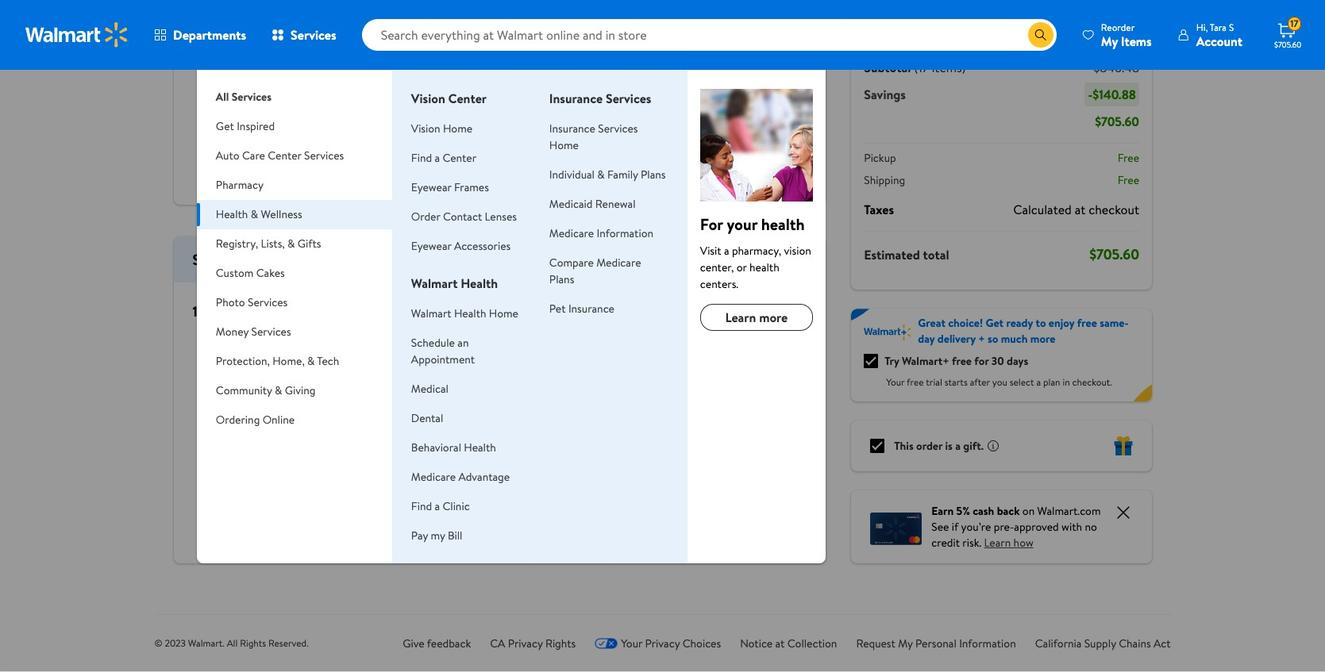 Task type: locate. For each thing, give the bounding box(es) containing it.
double
[[208, 429, 243, 445]]

services for money services
[[251, 324, 291, 340]]

& right lists,
[[288, 236, 295, 252]]

1 privacy from the left
[[508, 636, 543, 652]]

my inside reorder my items
[[1102, 32, 1118, 50]]

request my personal information
[[857, 636, 1017, 652]]

information right personal
[[960, 636, 1017, 652]]

medicare
[[550, 226, 594, 241], [597, 255, 641, 271], [411, 469, 456, 485]]

1 horizontal spatial wireless
[[618, 78, 663, 96]]

2-day shipping
[[328, 128, 387, 141], [451, 128, 510, 141], [574, 128, 633, 141], [697, 128, 756, 141]]

remote down richgv
[[325, 78, 369, 96]]

2 controller from the top
[[571, 166, 628, 183]]

4 2- from the left
[[697, 128, 705, 141]]

1 vertical spatial boys
[[344, 253, 371, 271]]

1 vertical spatial dinosaur,
[[325, 236, 376, 253]]

vision up vision home link
[[411, 90, 445, 107]]

0 horizontal spatial my
[[228, 44, 244, 61]]

& left the wellness at top
[[251, 207, 258, 222]]

$705.60 down checkout
[[1090, 244, 1139, 264]]

1 controller from the top
[[571, 96, 628, 113]]

learn for learn how
[[984, 535, 1011, 551]]

control down upgraded
[[325, 96, 368, 113]]

1 vertical spatial carbon
[[571, 183, 611, 201]]

black down family
[[615, 183, 644, 201]]

pickup up shipping
[[864, 150, 896, 166]]

insurance inside insurance services home
[[550, 121, 596, 137]]

1 vertical spatial 6
[[199, 429, 205, 445]]

day down shearling
[[460, 128, 474, 141]]

0 vertical spatial free
[[1118, 150, 1139, 166]]

collection
[[788, 636, 838, 652]]

1 walmart from the top
[[411, 275, 458, 292]]

2- for $34.99
[[328, 128, 337, 141]]

1 horizontal spatial rights
[[546, 636, 576, 652]]

at right the notice
[[776, 636, 785, 652]]

2 walmart from the top
[[411, 306, 452, 322]]

0 vertical spatial learn
[[726, 309, 756, 326]]

walmart for walmart health
[[411, 275, 458, 292]]

day
[[337, 128, 351, 141], [460, 128, 474, 141], [582, 128, 597, 141], [705, 128, 720, 141], [218, 150, 233, 163], [918, 331, 935, 347]]

1 vertical spatial remote
[[325, 131, 369, 148]]

1 vertical spatial learn
[[984, 535, 1011, 551]]

shipping for $419.99
[[599, 128, 633, 141]]

walmart.
[[188, 637, 225, 650]]

2 vision from the top
[[411, 121, 441, 137]]

1 vertical spatial wireless
[[571, 148, 616, 166]]

style®
[[247, 44, 279, 61]]

0 horizontal spatial plans
[[550, 272, 575, 288]]

shipping down delivery
[[235, 150, 269, 163]]

0 vertical spatial remote
[[325, 78, 369, 96]]

free right enjoy
[[1077, 315, 1097, 331]]

1 horizontal spatial privacy
[[645, 636, 680, 652]]

for left 30
[[975, 353, 989, 369]]

find up the pay
[[411, 499, 432, 515]]

1 vertical spatial free
[[952, 353, 972, 369]]

$705.60 down the $140.88
[[1095, 113, 1139, 130]]

0 horizontal spatial medicare
[[411, 469, 456, 485]]

so
[[988, 331, 998, 347]]

remote left spray
[[325, 131, 369, 148]]

pet insurance link
[[550, 301, 615, 317]]

act
[[1154, 636, 1171, 652]]

learn more link
[[701, 304, 813, 331]]

trial
[[926, 376, 942, 389]]

1 vertical spatial rc
[[383, 271, 401, 288]]

$705.60
[[1275, 39, 1302, 50], [1095, 113, 1139, 130], [1090, 244, 1139, 264]]

1 horizontal spatial your
[[886, 376, 905, 389]]

now up richgv
[[325, 6, 353, 26]]

1 horizontal spatial my
[[899, 636, 913, 652]]

2082
[[744, 102, 766, 116]]

1 vertical spatial controller
[[571, 166, 628, 183]]

0 vertical spatial pickup
[[205, 128, 233, 141]]

free for pickup
[[1118, 150, 1139, 166]]

vision home
[[411, 121, 473, 137]]

30
[[992, 353, 1004, 369]]

vision for vision center
[[411, 90, 445, 107]]

services for photo services
[[248, 295, 288, 311]]

toys up tech
[[325, 323, 349, 341]]

6 left 'double'
[[199, 429, 205, 445]]

day up walmart+
[[918, 331, 935, 347]]

now inside now $419.99 $599.99 xbox series x 1tb ssd console w/ xbox wireless controller carbon black extra xbox wireless controller carbon black
[[571, 6, 599, 26]]

now for $34.99
[[325, 6, 353, 26]]

toys right walking
[[379, 236, 403, 253]]

2 vertical spatial medicare
[[411, 469, 456, 485]]

2 horizontal spatial my
[[1102, 32, 1118, 50]]

shipping down shearling
[[476, 128, 510, 141]]

your free trial starts after you select a plan in checkout.
[[886, 376, 1112, 389]]

1 vertical spatial control
[[372, 131, 414, 148]]

day for $7.35/fl
[[705, 128, 720, 141]]

boys inside now $9.97 $18.99 just my style® all about nail art, boys and girls, child, ages 6
[[226, 78, 253, 96]]

0 vertical spatial dinosaur,
[[325, 183, 376, 201]]

free for shipping
[[1118, 172, 1139, 188]]

my left items
[[1102, 32, 1118, 50]]

medicare advantage
[[411, 469, 510, 485]]

rc right 4,5,6,7,8,9
[[383, 271, 401, 288]]

order contact lenses
[[411, 209, 517, 225]]

health for walmart health
[[461, 275, 498, 292]]

1 horizontal spatial plans
[[641, 167, 666, 183]]

1 horizontal spatial more
[[1030, 331, 1056, 347]]

just
[[202, 44, 225, 61]]

1 vertical spatial walmart
[[411, 306, 452, 322]]

1 free from the top
[[1118, 150, 1139, 166]]

boys left the and
[[226, 78, 253, 96]]

get down girls,
[[216, 118, 234, 134]]

ca privacy rights link
[[490, 636, 576, 652]]

controller up medicaid renewal
[[571, 166, 628, 183]]

0 vertical spatial $705.60
[[1275, 39, 1302, 50]]

at for notice
[[776, 636, 785, 652]]

walking
[[325, 218, 368, 236]]

all right walmart.
[[227, 637, 238, 650]]

insurance for insurance services home
[[550, 121, 596, 137]]

perfume
[[694, 96, 741, 113]]

0 vertical spatial 6
[[202, 113, 209, 131]]

home inside insurance services home
[[550, 137, 579, 153]]

free
[[1077, 315, 1097, 331], [952, 353, 972, 369], [907, 376, 924, 389]]

chains
[[1119, 636, 1152, 652]]

toys
[[379, 236, 403, 253], [325, 323, 349, 341]]

auto care center services
[[216, 148, 344, 164]]

compare medicare plans
[[550, 255, 641, 288]]

1 horizontal spatial gifts
[[325, 341, 352, 358]]

2 find from the top
[[411, 499, 432, 515]]

2 vertical spatial free
[[907, 376, 924, 389]]

my right request
[[899, 636, 913, 652]]

pickup up auto
[[205, 128, 233, 141]]

1 black from the top
[[615, 113, 644, 131]]

2 2-day shipping from the left
[[451, 128, 510, 141]]

& inside protection, home, & tech dropdown button
[[308, 353, 315, 369]]

all left child,
[[216, 89, 229, 105]]

2-day shipping down shearling
[[451, 128, 510, 141]]

privacy left choices
[[645, 636, 680, 652]]

search icon image
[[1035, 29, 1048, 41]]

2 privacy from the left
[[645, 636, 680, 652]]

0 vertical spatial boys
[[226, 78, 253, 96]]

notice
[[740, 636, 773, 652]]

0 vertical spatial eyewear
[[411, 180, 452, 195]]

& inside registry, lists, & gifts dropdown button
[[288, 236, 295, 252]]

feedback
[[427, 636, 471, 652]]

6 double rolls for cleaning group
[[199, 322, 301, 526]]

1 horizontal spatial medicare
[[550, 226, 594, 241]]

dinosaur,
[[325, 183, 376, 201], [325, 236, 376, 253]]

medicare down behavioral at the bottom left of page
[[411, 469, 456, 485]]

faux
[[500, 78, 526, 96]]

cash
[[973, 503, 994, 519]]

home up individual
[[550, 137, 579, 153]]

shipping down 627 at the left of page
[[353, 128, 387, 141]]

$24.98
[[694, 6, 736, 26]]

plans
[[641, 167, 666, 183], [550, 272, 575, 288]]

4 2-day shipping from the left
[[697, 128, 756, 141]]

1 vertical spatial medicare
[[597, 255, 641, 271]]

6 inside now $9.97 $18.99 just my style® all about nail art, boys and girls, child, ages 6
[[202, 113, 209, 131]]

controller
[[571, 96, 628, 113], [571, 166, 628, 183]]

insurance services home link
[[550, 121, 638, 153]]

services for all services
[[232, 89, 272, 105]]

2 vertical spatial home
[[489, 306, 519, 322]]

my right just in the top of the page
[[228, 44, 244, 61]]

black down "insurance services"
[[615, 113, 644, 131]]

0 vertical spatial vision
[[411, 90, 445, 107]]

now for $419.99
[[571, 6, 599, 26]]

walmart up schedule
[[411, 306, 452, 322]]

privacy right ca
[[508, 636, 543, 652]]

at for calculated
[[1075, 201, 1086, 218]]

1 2-day shipping from the left
[[328, 128, 387, 141]]

my
[[431, 528, 445, 544]]

now inside now $9.97 $18.99 just my style® all about nail art, boys and girls, child, ages 6
[[202, 6, 231, 26]]

1 vertical spatial vision
[[411, 121, 441, 137]]

$9.97
[[234, 6, 266, 26]]

0 horizontal spatial your
[[621, 636, 643, 652]]

eyewear for eyewear frames
[[411, 180, 452, 195]]

1 find from the top
[[411, 150, 432, 166]]

3 2-day shipping from the left
[[574, 128, 633, 141]]

wireless up the individual & family plans
[[571, 148, 616, 166]]

2 now from the left
[[325, 6, 353, 26]]

for inside $24.98 $7.35/fl oz vera wang princess eau de toilette, perfume for women, 1.7 oz
[[744, 96, 760, 113]]

same-
[[1100, 315, 1129, 331]]

custom cakes
[[216, 265, 285, 281]]

now inside the 'now $17.99 $60.00 portland boot company women's faux shearling winter boots'
[[448, 6, 476, 26]]

© 2023 walmart. all rights reserved.
[[155, 637, 309, 650]]

1 now from the left
[[202, 6, 231, 26]]

health down pharmacy,
[[750, 260, 780, 276]]

1 vertical spatial black
[[615, 183, 644, 201]]

x
[[637, 44, 644, 61]]

1 horizontal spatial at
[[1075, 201, 1086, 218]]

1 vision from the top
[[411, 90, 445, 107]]

now for $17.99
[[448, 6, 476, 26]]

all inside now $9.97 $18.99 just my style® all about nail art, boys and girls, child, ages 6
[[202, 61, 217, 78]]

carbon down the individual & family plans link
[[571, 183, 611, 201]]

wireless up 28
[[618, 78, 663, 96]]

1 2- from the left
[[328, 128, 337, 141]]

2-day shipping for $17.99
[[451, 128, 510, 141]]

2 eyewear from the top
[[411, 238, 452, 254]]

days
[[1007, 353, 1028, 369]]

great choice! get ready to enjoy free same- day delivery + so much more
[[918, 315, 1129, 347]]

boys up jurassic
[[344, 253, 371, 271]]

1 horizontal spatial home
[[489, 306, 519, 322]]

1 horizontal spatial learn
[[984, 535, 1011, 551]]

health up registry,
[[216, 207, 248, 222]]

2- down perfume
[[697, 128, 705, 141]]

day down "insurance services"
[[582, 128, 597, 141]]

1 vertical spatial toys
[[325, 323, 349, 341]]

health up an
[[454, 306, 487, 322]]

$34.99
[[357, 6, 399, 26]]

your down try
[[886, 376, 905, 389]]

day down perfume
[[705, 128, 720, 141]]

checkout.
[[1072, 376, 1112, 389]]

1 remote from the top
[[325, 78, 369, 96]]

1 vertical spatial your
[[621, 636, 643, 652]]

day for $419.99
[[582, 128, 597, 141]]

control up sounds，
[[325, 166, 368, 183]]

& inside community & giving dropdown button
[[275, 383, 282, 399]]

medicare down the medicare information
[[597, 255, 641, 271]]

xbox right w/
[[587, 78, 615, 96]]

california
[[1036, 636, 1082, 652]]

1 horizontal spatial information
[[960, 636, 1017, 652]]

now for $9.97
[[202, 6, 231, 26]]

2 remote from the top
[[325, 131, 369, 148]]

0 vertical spatial controller
[[571, 96, 628, 113]]

services down the cakes in the left top of the page
[[248, 295, 288, 311]]

1 vertical spatial gifts
[[325, 341, 352, 358]]

for down walking
[[325, 253, 341, 271]]

a
[[435, 150, 440, 166], [724, 243, 730, 259], [1037, 376, 1041, 389], [955, 438, 961, 454], [435, 499, 440, 515]]

your right 'privacy choices icon' on the left
[[621, 636, 643, 652]]

your inside banner
[[886, 376, 905, 389]]

family
[[608, 167, 638, 183]]

2 horizontal spatial medicare
[[597, 255, 641, 271]]

2 carbon from the top
[[571, 183, 611, 201]]

4 now from the left
[[571, 6, 599, 26]]

2- up individual
[[574, 128, 582, 141]]

protection, home, & tech button
[[197, 347, 392, 377]]

services up protection, home, & tech
[[251, 324, 291, 340]]

& left tech
[[308, 353, 315, 369]]

boots
[[448, 113, 480, 131]]

home left pet
[[489, 306, 519, 322]]

& left family
[[598, 167, 605, 183]]

plans down compare
[[550, 272, 575, 288]]

controller up insurance services home
[[571, 96, 628, 113]]

free inside great choice! get ready to enjoy free same- day delivery + so much more
[[1077, 315, 1097, 331]]

1tb
[[571, 61, 589, 78]]

0 vertical spatial at
[[1075, 201, 1086, 218]]

1 eyewear from the top
[[411, 180, 452, 195]]

now $9.97 $18.99 just my style® all about nail art, boys and girls, child, ages 6
[[202, 6, 296, 131]]

upgraded
[[325, 61, 379, 78]]

0 vertical spatial insurance
[[550, 90, 603, 107]]

& left giving
[[275, 383, 282, 399]]

0 horizontal spatial privacy
[[508, 636, 543, 652]]

at
[[1075, 201, 1086, 218], [776, 636, 785, 652]]

all
[[202, 61, 217, 78], [216, 89, 229, 105], [227, 637, 238, 650]]

health for behavioral health
[[464, 440, 496, 456]]

is
[[945, 438, 953, 454]]

learn right risk.
[[984, 535, 1011, 551]]

services down console
[[606, 90, 652, 107]]

day up dinosaur.
[[337, 128, 351, 141]]

1 vertical spatial plans
[[550, 272, 575, 288]]

my inside now $9.97 $18.99 just my style® all about nail art, boys and girls, child, ages 6
[[228, 44, 244, 61]]

6
[[202, 113, 209, 131], [199, 429, 205, 445]]

1 horizontal spatial get
[[986, 315, 1004, 331]]

1 vertical spatial find
[[411, 499, 432, 515]]

1 vertical spatial free
[[1118, 172, 1139, 188]]

2-day shipping for $419.99
[[574, 128, 633, 141]]

medicare up compare
[[550, 226, 594, 241]]

health inside 'dropdown button'
[[216, 207, 248, 222]]

dinosaur, down dinosaur.
[[325, 183, 376, 201]]

gifts inside now $34.99 $59.99 richgv upgraded remote light control dinosaur， remote control dinosaur. spray control dinosaur, sounds， walking rc dinosaur, toys for boys 4,5,6,7,8,9 rc jurassic velociraptor toys  christmas gifts
[[325, 341, 352, 358]]

0 vertical spatial medicare
[[550, 226, 594, 241]]

boys inside now $34.99 $59.99 richgv upgraded remote light control dinosaur， remote control dinosaur. spray control dinosaur, sounds， walking rc dinosaur, toys for boys 4,5,6,7,8,9 rc jurassic velociraptor toys  christmas gifts
[[344, 253, 371, 271]]

insurance right pet
[[569, 301, 615, 317]]

3 2- from the left
[[574, 128, 582, 141]]

0 vertical spatial toys
[[379, 236, 403, 253]]

banner
[[851, 309, 1152, 402]]

money services button
[[197, 318, 392, 347]]

& for wellness
[[251, 207, 258, 222]]

vision home link
[[411, 121, 473, 137]]

for down the online
[[271, 429, 285, 445]]

your
[[886, 376, 905, 389], [621, 636, 643, 652]]

0 horizontal spatial more
[[760, 309, 788, 326]]

gift.
[[963, 438, 984, 454]]

black
[[615, 113, 644, 131], [615, 183, 644, 201]]

2 vertical spatial insurance
[[569, 301, 615, 317]]

california supply chains act link
[[1036, 636, 1171, 652]]

free left trial
[[907, 376, 924, 389]]

center inside 'dropdown button'
[[268, 148, 302, 164]]

center down get inspired dropdown button
[[268, 148, 302, 164]]

3 now from the left
[[448, 6, 476, 26]]

& inside health & wellness 'dropdown button'
[[251, 207, 258, 222]]

vision center
[[411, 90, 487, 107]]

1 vertical spatial eyewear
[[411, 238, 452, 254]]

6 inside 6 double rolls for cleaning
[[199, 429, 205, 445]]

ca privacy rights
[[490, 636, 576, 652]]

shipping for $17.99
[[476, 128, 510, 141]]

0 horizontal spatial boys
[[226, 78, 253, 96]]

2 horizontal spatial free
[[1077, 315, 1097, 331]]

insurance down "insurance services"
[[550, 121, 596, 137]]

services inside insurance services home
[[598, 121, 638, 137]]

1 horizontal spatial boys
[[344, 253, 371, 271]]

plans right family
[[641, 167, 666, 183]]

0 vertical spatial your
[[886, 376, 905, 389]]

services down 28
[[598, 121, 638, 137]]

-
[[1088, 86, 1093, 103]]

home for walmart health
[[489, 306, 519, 322]]

services for insurance services
[[606, 90, 652, 107]]

earn 5% cash back on walmart.com
[[932, 503, 1101, 519]]

choice!
[[948, 315, 983, 331]]

$18.99
[[202, 25, 232, 41]]

walmart plus image
[[864, 325, 912, 341]]

0 vertical spatial find
[[411, 150, 432, 166]]

health up walmart health home link
[[461, 275, 498, 292]]

2 vertical spatial control
[[325, 166, 368, 183]]

0 vertical spatial plans
[[641, 167, 666, 183]]

pickup
[[205, 128, 233, 141], [864, 150, 896, 166]]

for inside now $34.99 $59.99 richgv upgraded remote light control dinosaur， remote control dinosaur. spray control dinosaur, sounds， walking rc dinosaur, toys for boys 4,5,6,7,8,9 rc jurassic velociraptor toys  christmas gifts
[[325, 253, 341, 271]]

find a clinic
[[411, 499, 470, 515]]

for inside 6 double rolls for cleaning
[[271, 429, 285, 445]]

now inside now $34.99 $59.99 richgv upgraded remote light control dinosaur， remote control dinosaur. spray control dinosaur, sounds， walking rc dinosaur, toys for boys 4,5,6,7,8,9 rc jurassic velociraptor toys  christmas gifts
[[325, 6, 353, 26]]

cakes
[[256, 265, 285, 281]]

2- up dinosaur.
[[328, 128, 337, 141]]

Your free trial starts after you select a plan in checkout. checkbox
[[864, 354, 878, 368]]

privacy for your
[[645, 636, 680, 652]]

1 vertical spatial home
[[550, 137, 579, 153]]

0 vertical spatial get
[[216, 118, 234, 134]]

insurance
[[550, 90, 603, 107], [550, 121, 596, 137], [569, 301, 615, 317]]

1 vertical spatial get
[[986, 315, 1004, 331]]

home for insurance services
[[550, 137, 579, 153]]

0 vertical spatial free
[[1077, 315, 1097, 331]]

center up eyewear frames
[[443, 150, 477, 166]]

1 vertical spatial insurance
[[550, 121, 596, 137]]

get inside great choice! get ready to enjoy free same- day delivery + so much more
[[986, 315, 1004, 331]]

plan
[[1043, 376, 1060, 389]]

ordering online button
[[197, 406, 392, 435]]

0 horizontal spatial information
[[597, 226, 654, 241]]

richgv
[[325, 44, 362, 61]]

find right spray
[[411, 150, 432, 166]]

carbon
[[571, 113, 611, 131], [571, 183, 611, 201]]

1 dinosaur, from the top
[[325, 183, 376, 201]]

2-day shipping down perfume
[[697, 128, 756, 141]]

rc right walking
[[371, 218, 388, 236]]

checkout
[[1089, 201, 1139, 218]]

risk.
[[963, 535, 982, 551]]

medicare for medicare advantage
[[411, 469, 456, 485]]

more
[[760, 309, 788, 326], [1030, 331, 1056, 347]]

0 horizontal spatial home
[[443, 121, 473, 137]]

2 2- from the left
[[451, 128, 460, 141]]

This order is a gift. checkbox
[[870, 439, 885, 453]]

for right perfume
[[744, 96, 760, 113]]

0 vertical spatial carbon
[[571, 113, 611, 131]]

or
[[737, 260, 747, 276]]

xbox down $599.99
[[571, 44, 598, 61]]

dental
[[411, 411, 443, 427]]

vera
[[694, 44, 719, 61]]

now up departments
[[202, 6, 231, 26]]

information down renewal
[[597, 226, 654, 241]]

2- up find a center
[[451, 128, 460, 141]]

1 vertical spatial pickup
[[864, 150, 896, 166]]

dinosaur, down sounds，
[[325, 236, 376, 253]]

rights left 'privacy choices icon' on the left
[[546, 636, 576, 652]]

xbox
[[571, 44, 598, 61], [587, 78, 615, 96], [603, 131, 630, 148]]

dinosaur.
[[325, 148, 376, 166]]

insurance down 1tb
[[550, 90, 603, 107]]

0 vertical spatial rc
[[371, 218, 388, 236]]

0 vertical spatial all
[[202, 61, 217, 78]]

a inside for your health visit a pharmacy, vision center, or health centers.
[[724, 243, 730, 259]]

0 vertical spatial walmart
[[411, 275, 458, 292]]

2 free from the top
[[1118, 172, 1139, 188]]

gifts down health & wellness 'dropdown button'
[[298, 236, 321, 252]]

0 vertical spatial information
[[597, 226, 654, 241]]

health up 'vision' in the top right of the page
[[762, 214, 805, 235]]

enjoy
[[1049, 315, 1075, 331]]

less than x qty image
[[877, 0, 909, 17]]

2-day shipping up dinosaur.
[[328, 128, 387, 141]]

0 horizontal spatial pickup
[[205, 128, 233, 141]]

gifts inside dropdown button
[[298, 236, 321, 252]]

0 horizontal spatial get
[[216, 118, 234, 134]]

vision up find a center link
[[411, 121, 441, 137]]

items
[[1122, 32, 1152, 50]]

2-day shipping for $34.99
[[328, 128, 387, 141]]

walmart.com
[[1037, 503, 1101, 519]]

your
[[727, 214, 758, 235]]

community
[[216, 383, 272, 399]]

0 horizontal spatial at
[[776, 636, 785, 652]]

center for find a center
[[443, 150, 477, 166]]



Task type: describe. For each thing, give the bounding box(es) containing it.
vision for vision home
[[411, 121, 441, 137]]

1
[[193, 302, 198, 322]]

day for $34.99
[[337, 128, 351, 141]]

you're
[[961, 519, 991, 535]]

walmart image
[[25, 22, 129, 48]]

0 vertical spatial health
[[762, 214, 805, 235]]

privacy choices icon image
[[595, 638, 618, 650]]

giving
[[285, 383, 316, 399]]

learn more
[[726, 309, 788, 326]]

a right is
[[955, 438, 961, 454]]

medicare inside compare medicare plans
[[597, 255, 641, 271]]

1 vertical spatial $705.60
[[1095, 113, 1139, 130]]

saved
[[193, 249, 231, 270]]

2- for $7.35/fl
[[697, 128, 705, 141]]

2-day shipping for $7.35/fl
[[697, 128, 756, 141]]

reorder
[[1102, 20, 1135, 34]]

medicare for medicare information
[[550, 226, 594, 241]]

bill
[[448, 528, 463, 544]]

insurance for insurance services
[[550, 90, 603, 107]]

no
[[1085, 519, 1097, 535]]

clear search field text image
[[1009, 28, 1022, 41]]

2 vertical spatial all
[[227, 637, 238, 650]]

pharmacy,
[[732, 243, 782, 259]]

appointment
[[411, 352, 475, 368]]

& for family
[[598, 167, 605, 183]]

pickup for free
[[864, 150, 896, 166]]

1 vertical spatial all
[[216, 89, 229, 105]]

services for insurance services home
[[598, 121, 638, 137]]

find for find a center
[[411, 150, 432, 166]]

gifting image
[[1114, 437, 1133, 456]]

oz
[[758, 113, 773, 131]]

money services
[[216, 324, 291, 340]]

get inside get inspired dropdown button
[[216, 118, 234, 134]]

day for $17.99
[[460, 128, 474, 141]]

give feedback button
[[403, 636, 471, 653]]

accessories
[[454, 238, 511, 254]]

medicare information
[[550, 226, 654, 241]]

console
[[618, 61, 663, 78]]

if
[[952, 519, 959, 535]]

toilette,
[[694, 78, 738, 96]]

pay my bill link
[[411, 528, 463, 544]]

0 vertical spatial xbox
[[571, 44, 598, 61]]

jurassic
[[325, 288, 368, 306]]

renewal
[[596, 196, 636, 212]]

$24.98 $7.35/fl oz vera wang princess eau de toilette, perfume for women, 1.7 oz
[[694, 6, 779, 131]]

hi,
[[1197, 20, 1208, 34]]

center for auto care center services
[[268, 148, 302, 164]]

2- for $419.99
[[574, 128, 582, 141]]

+
[[978, 331, 985, 347]]

1 carbon from the top
[[571, 113, 611, 131]]

2- for $17.99
[[451, 128, 460, 141]]

notice at collection link
[[740, 636, 838, 652]]

earn
[[932, 503, 954, 519]]

a down vision home link
[[435, 150, 440, 166]]

0 vertical spatial wireless
[[618, 78, 663, 96]]

order
[[411, 209, 441, 225]]

with
[[1062, 519, 1082, 535]]

approved
[[1014, 519, 1059, 535]]

try walmart+ free for 30 days
[[885, 353, 1028, 369]]

1 horizontal spatial toys
[[379, 236, 403, 253]]

1 horizontal spatial free
[[952, 353, 972, 369]]

shipping for $7.35/fl
[[722, 128, 756, 141]]

registry, lists, & gifts
[[216, 236, 321, 252]]

later
[[257, 249, 287, 270]]

(17
[[914, 59, 929, 76]]

walmart for walmart health home
[[411, 306, 452, 322]]

home,
[[273, 353, 305, 369]]

learn how
[[984, 535, 1034, 551]]

0 vertical spatial home
[[443, 121, 473, 137]]

spray
[[379, 148, 409, 166]]

& for giving
[[275, 383, 282, 399]]

for left later
[[234, 249, 254, 270]]

health for walmart health home
[[454, 306, 487, 322]]

plans inside compare medicare plans
[[550, 272, 575, 288]]

0 vertical spatial control
[[325, 96, 368, 113]]

portland
[[448, 44, 495, 61]]

dismiss capital one banner image
[[1114, 503, 1133, 523]]

my for items
[[1102, 32, 1118, 50]]

center up boots
[[448, 90, 487, 107]]

for your health visit a pharmacy, vision center, or health centers.
[[701, 214, 812, 292]]

Search search field
[[362, 19, 1057, 51]]

eyewear for eyewear accessories
[[411, 238, 452, 254]]

2 vertical spatial xbox
[[603, 131, 630, 148]]

select
[[1010, 376, 1034, 389]]

see if you're pre-approved with no credit risk.
[[932, 519, 1097, 551]]

much
[[1001, 331, 1028, 347]]

health & wellness image
[[701, 89, 813, 202]]

2 dinosaur, from the top
[[325, 236, 376, 253]]

learn more about gifting image
[[987, 440, 1000, 453]]

Walmart Site-Wide search field
[[362, 19, 1057, 51]]

lenses
[[485, 209, 517, 225]]

your for your privacy choices
[[621, 636, 643, 652]]

clinic
[[443, 499, 470, 515]]

girls,
[[202, 96, 231, 113]]

find a center
[[411, 150, 477, 166]]

wellness
[[261, 207, 302, 222]]

ordering
[[216, 412, 260, 428]]

medicaid
[[550, 196, 593, 212]]

627
[[376, 102, 391, 116]]

privacy for ca
[[508, 636, 543, 652]]

california supply chains act
[[1036, 636, 1171, 652]]

give
[[403, 636, 425, 652]]

banner containing great choice! get ready to enjoy free same- day delivery + so much more
[[851, 309, 1152, 402]]

your for your free trial starts after you select a plan in checkout.
[[886, 376, 905, 389]]

$140.88
[[1093, 86, 1136, 103]]

item
[[201, 302, 229, 322]]

money
[[216, 324, 249, 340]]

tech
[[317, 353, 339, 369]]

capital one credit card image
[[870, 509, 922, 545]]

boot
[[498, 44, 525, 61]]

departments
[[173, 26, 246, 44]]

services up upgraded
[[291, 26, 337, 44]]

registry, lists, & gifts button
[[197, 230, 392, 259]]

individual & family plans link
[[550, 167, 666, 183]]

a left the clinic
[[435, 499, 440, 515]]

find for find a clinic
[[411, 499, 432, 515]]

delivery
[[242, 128, 277, 141]]

$419.99
[[603, 6, 649, 26]]

2 vertical spatial $705.60
[[1090, 244, 1139, 264]]

day inside great choice! get ready to enjoy free same- day delivery + so much more
[[918, 331, 935, 347]]

1 vertical spatial health
[[750, 260, 780, 276]]

0 horizontal spatial wireless
[[571, 148, 616, 166]]

behavioral health
[[411, 440, 496, 456]]

lists,
[[261, 236, 285, 252]]

reserved.
[[268, 637, 309, 650]]

learn for learn more
[[726, 309, 756, 326]]

ages
[[268, 96, 296, 113]]

schedule an appointment link
[[411, 335, 475, 368]]

ready
[[1006, 315, 1033, 331]]

0 horizontal spatial rights
[[240, 637, 266, 650]]

starts
[[945, 376, 968, 389]]

advantage
[[459, 469, 510, 485]]

$7.35/fl
[[694, 25, 729, 41]]

pickup for delivery
[[205, 128, 233, 141]]

my for personal
[[899, 636, 913, 652]]

credit
[[932, 535, 960, 551]]

auto care center services button
[[197, 141, 392, 171]]

get inspired
[[216, 118, 275, 134]]

shipping
[[864, 172, 905, 188]]

day right the 3+ on the left top of page
[[218, 150, 233, 163]]

shearling
[[448, 96, 499, 113]]

more inside great choice! get ready to enjoy free same- day delivery + so much more
[[1030, 331, 1056, 347]]

shipping for $34.99
[[353, 128, 387, 141]]

ssd
[[592, 61, 615, 78]]

light
[[372, 78, 399, 96]]

about
[[220, 61, 254, 78]]

online
[[263, 412, 295, 428]]

eyewear accessories link
[[411, 238, 511, 254]]

0 vertical spatial more
[[760, 309, 788, 326]]

0 horizontal spatial toys
[[325, 323, 349, 341]]

services down get inspired dropdown button
[[304, 148, 344, 164]]

health & wellness
[[216, 207, 302, 222]]

all services link
[[197, 70, 392, 112]]

medicaid renewal link
[[550, 196, 636, 212]]

eyewear accessories
[[411, 238, 511, 254]]

0 horizontal spatial free
[[907, 376, 924, 389]]

a left 'plan'
[[1037, 376, 1041, 389]]

get inspired button
[[197, 112, 392, 141]]

2 black from the top
[[615, 183, 644, 201]]

1 vertical spatial xbox
[[587, 78, 615, 96]]



Task type: vqa. For each thing, say whether or not it's contained in the screenshot.
ELECTRONICS link to the right
no



